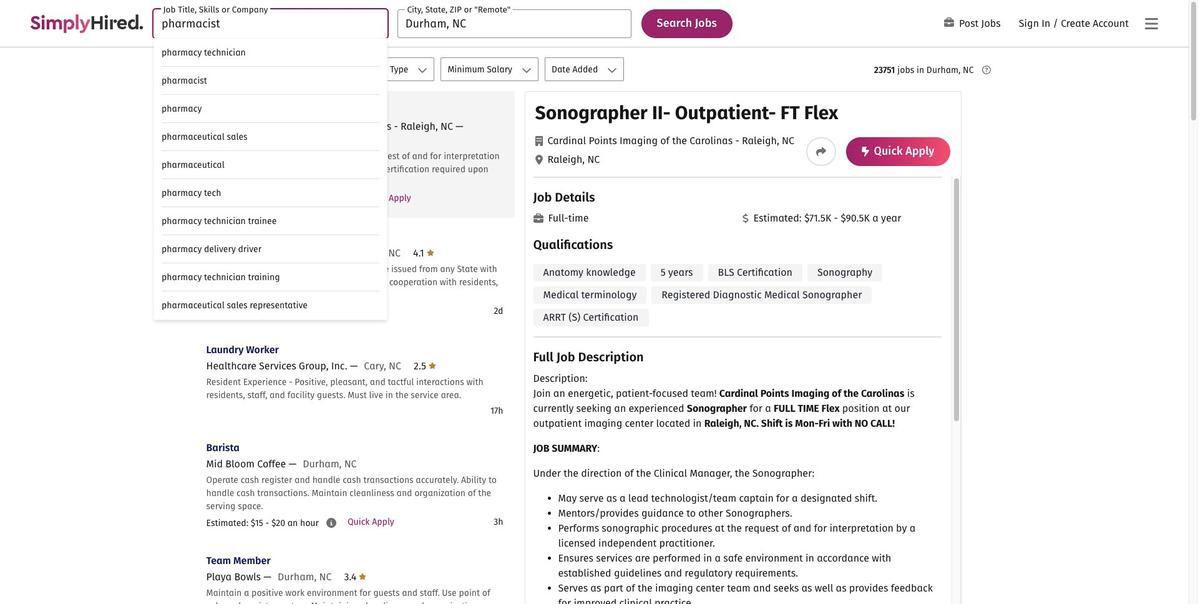 Task type: locate. For each thing, give the bounding box(es) containing it.
list box
[[154, 38, 388, 320]]

share this job image
[[816, 147, 826, 157]]

1 vertical spatial briefcase image
[[534, 214, 544, 224]]

None text field
[[398, 9, 632, 38]]

None text field
[[154, 9, 388, 38]]

briefcase image
[[945, 18, 955, 28], [534, 214, 544, 224]]

1 horizontal spatial briefcase image
[[945, 18, 955, 28]]

10 option from the top
[[154, 291, 387, 319]]

option
[[154, 38, 387, 67], [154, 67, 387, 95], [154, 95, 387, 123], [154, 123, 387, 151], [154, 151, 387, 179], [154, 179, 387, 207], [154, 207, 387, 235], [154, 235, 387, 263], [154, 263, 387, 291], [154, 291, 387, 319]]

main menu image
[[1145, 16, 1159, 31]]

8 option from the top
[[154, 235, 387, 263]]

job salary disclaimer image
[[327, 518, 337, 528]]

star image
[[429, 361, 437, 371], [359, 572, 367, 582]]

2 option from the top
[[154, 67, 387, 95]]

4 option from the top
[[154, 123, 387, 151]]

3 option from the top
[[154, 95, 387, 123]]

9 option from the top
[[154, 263, 387, 291]]

0 vertical spatial briefcase image
[[945, 18, 955, 28]]

5 option from the top
[[154, 151, 387, 179]]

sonographer ii- outpatient- ft flex element
[[525, 91, 962, 604]]

0 vertical spatial star image
[[429, 361, 437, 371]]

1 horizontal spatial star image
[[429, 361, 437, 371]]

0 horizontal spatial star image
[[359, 572, 367, 582]]

1 vertical spatial star image
[[359, 572, 367, 582]]

list
[[195, 91, 515, 604]]

None field
[[154, 9, 388, 320], [398, 9, 632, 38], [154, 9, 388, 320], [398, 9, 632, 38]]

0 horizontal spatial briefcase image
[[534, 214, 544, 224]]

bolt lightning image
[[862, 147, 870, 157]]



Task type: describe. For each thing, give the bounding box(es) containing it.
star image for 3.4 out of 5 stars element
[[359, 572, 367, 582]]

2.5 out of 5 stars element
[[414, 360, 437, 372]]

briefcase image inside sonographer ii- outpatient- ft flex element
[[534, 214, 544, 224]]

3.4 out of 5 stars element
[[344, 571, 367, 583]]

star image
[[427, 248, 435, 258]]

location dot image
[[535, 155, 543, 165]]

star image for 2.5 out of 5 stars element
[[429, 361, 437, 371]]

1 option from the top
[[154, 38, 387, 67]]

building image
[[535, 136, 543, 146]]

7 option from the top
[[154, 207, 387, 235]]

simplyhired logo image
[[30, 14, 144, 33]]

6 option from the top
[[154, 179, 387, 207]]

dollar sign image
[[743, 214, 749, 224]]

sponsored jobs disclaimer image
[[983, 66, 991, 74]]

4.1 out of 5 stars element
[[413, 247, 435, 259]]



Task type: vqa. For each thing, say whether or not it's contained in the screenshot.
8th option from the top
yes



